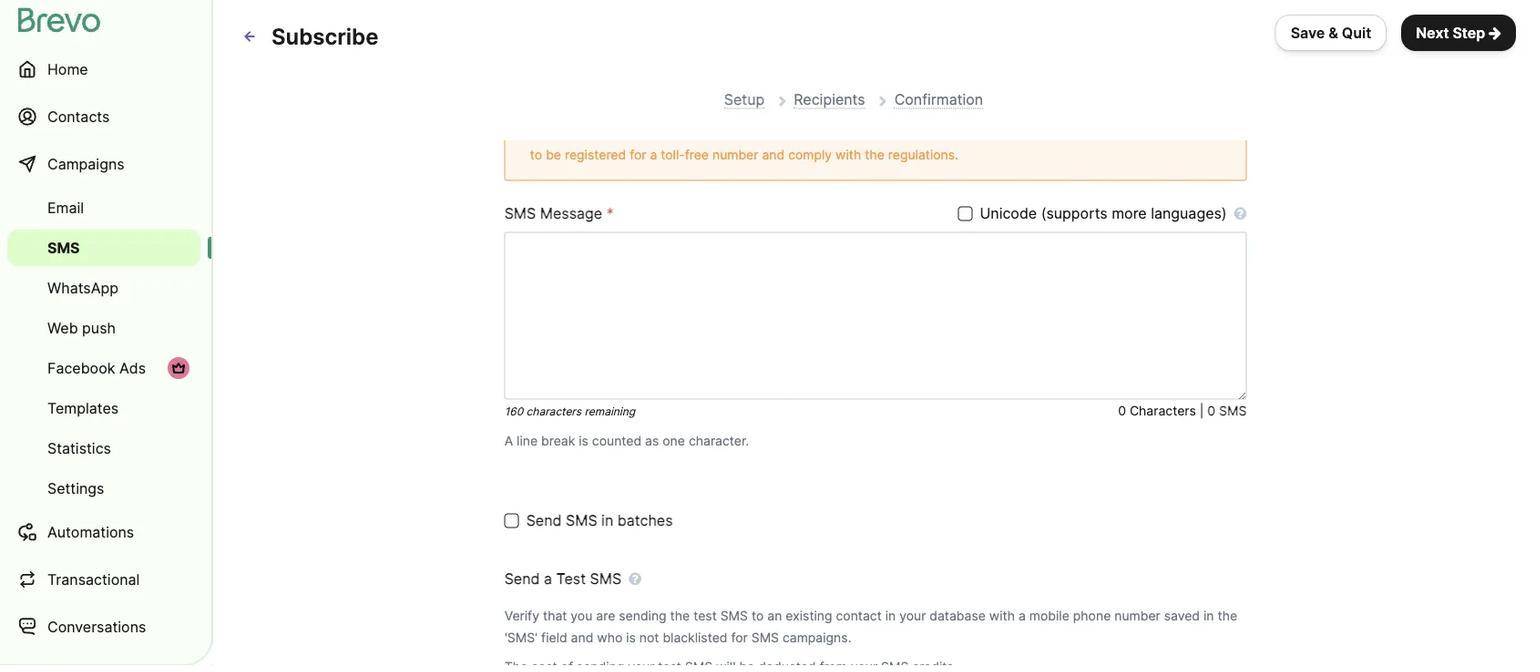 Task type: locate. For each thing, give the bounding box(es) containing it.
0 horizontal spatial number
[[713, 147, 759, 163]]

with inside verify that you are sending the test sms to an existing contact in your database with a mobile phone number saved in the 'sms' field and who is not blacklisted for sms campaigns.
[[990, 608, 1015, 624]]

to left 'existing'
[[752, 608, 764, 624]]

form
[[1188, 124, 1220, 141]]

1 vertical spatial for
[[731, 630, 748, 646]]

0 vertical spatial number
[[713, 147, 759, 163]]

you
[[558, 125, 580, 141], [1040, 125, 1062, 141], [571, 608, 593, 624]]

1 horizontal spatial 0
[[1208, 403, 1216, 419]]

0 vertical spatial sending
[[607, 125, 654, 141]]

question circle image right languages)
[[1235, 207, 1247, 222]]

1 vertical spatial to
[[530, 147, 543, 163]]

sending up registered
[[607, 125, 654, 141]]

database
[[930, 608, 986, 624]]

if you are sending an sms campaign to recipients in the united states or canada, you must complete this form to be registered for a toll-free number and comply with the regulations.
[[530, 124, 1220, 163]]

settings link
[[7, 470, 201, 507]]

be
[[546, 147, 562, 163]]

are up who on the left bottom of the page
[[596, 608, 616, 624]]

web
[[47, 319, 78, 337]]

more
[[1112, 205, 1147, 223]]

contacts link
[[7, 95, 201, 139]]

automations
[[47, 523, 134, 541]]

in right recipients
[[848, 125, 858, 141]]

sending up not
[[619, 608, 667, 624]]

1 vertical spatial send
[[505, 571, 540, 588]]

unicode
[[980, 205, 1037, 223]]

0 vertical spatial to
[[770, 125, 782, 141]]

0 vertical spatial are
[[584, 125, 603, 141]]

registered
[[565, 147, 626, 163]]

with right comply
[[836, 147, 862, 163]]

1 vertical spatial is
[[626, 630, 636, 646]]

conversations
[[47, 618, 146, 636]]

complete
[[1099, 125, 1155, 141]]

0 vertical spatial an
[[658, 125, 673, 141]]

home
[[47, 60, 88, 78]]

exclamation triangle image
[[530, 127, 543, 139]]

1 horizontal spatial and
[[762, 147, 785, 163]]

0 right |
[[1208, 403, 1216, 419]]

0 horizontal spatial an
[[658, 125, 673, 141]]

sms up test at the bottom of page
[[566, 512, 598, 530]]

0 vertical spatial and
[[762, 147, 785, 163]]

1 horizontal spatial question circle image
[[1235, 207, 1247, 222]]

email link
[[7, 190, 201, 226]]

confirmation link
[[895, 90, 984, 109]]

an left 'existing'
[[768, 608, 782, 624]]

as
[[645, 433, 659, 449]]

0 horizontal spatial and
[[571, 630, 594, 646]]

2 vertical spatial to
[[752, 608, 764, 624]]

sending
[[607, 125, 654, 141], [619, 608, 667, 624]]

you right if
[[558, 125, 580, 141]]

is
[[579, 433, 589, 449], [626, 630, 636, 646]]

phone
[[1074, 608, 1111, 624]]

test
[[556, 571, 586, 588]]

characters
[[1130, 403, 1197, 419]]

is right break
[[579, 433, 589, 449]]

the
[[862, 125, 882, 141], [865, 147, 885, 163], [670, 608, 690, 624], [1218, 608, 1238, 624]]

verify
[[505, 608, 540, 624]]

automations link
[[7, 510, 201, 554]]

0 horizontal spatial with
[[836, 147, 862, 163]]

2 horizontal spatial a
[[1019, 608, 1026, 624]]

remaining
[[585, 405, 635, 418]]

1 horizontal spatial to
[[752, 608, 764, 624]]

in
[[848, 125, 858, 141], [602, 512, 614, 530], [886, 608, 896, 624], [1204, 608, 1215, 624]]

and left comply
[[762, 147, 785, 163]]

whatsapp link
[[7, 270, 201, 306]]

unicode (supports more languages)
[[980, 205, 1227, 223]]

whatsapp
[[47, 279, 118, 297]]

1 horizontal spatial a
[[650, 147, 657, 163]]

a left 'mobile' in the right bottom of the page
[[1019, 608, 1026, 624]]

to
[[770, 125, 782, 141], [530, 147, 543, 163], [752, 608, 764, 624]]

1 vertical spatial sending
[[619, 608, 667, 624]]

1 vertical spatial number
[[1115, 608, 1161, 624]]

for right blacklisted
[[731, 630, 748, 646]]

1 vertical spatial and
[[571, 630, 594, 646]]

save & quit button
[[1276, 15, 1388, 51]]

question circle image
[[1235, 207, 1247, 222], [629, 572, 642, 587]]

1 vertical spatial are
[[596, 608, 616, 624]]

you right that
[[571, 608, 593, 624]]

the left united
[[862, 125, 882, 141]]

sms message *
[[505, 205, 614, 223]]

are up registered
[[584, 125, 603, 141]]

question circle image down batches
[[629, 572, 642, 587]]

not
[[640, 630, 659, 646]]

setup
[[724, 90, 765, 108]]

mobile
[[1030, 608, 1070, 624]]

for inside verify that you are sending the test sms to an existing contact in your database with a mobile phone number saved in the 'sms' field and who is not blacklisted for sms campaigns.
[[731, 630, 748, 646]]

regulations.
[[889, 147, 959, 163]]

sms up free
[[676, 125, 704, 141]]

number down campaign
[[713, 147, 759, 163]]

send up send a test sms
[[527, 512, 562, 530]]

to inside verify that you are sending the test sms to an existing contact in your database with a mobile phone number saved in the 'sms' field and who is not blacklisted for sms campaigns.
[[752, 608, 764, 624]]

campaigns
[[47, 155, 125, 173]]

test
[[694, 608, 717, 624]]

0 left characters
[[1119, 403, 1127, 419]]

with inside if you are sending an sms campaign to recipients in the united states or canada, you must complete this form to be registered for a toll-free number and comply with the regulations.
[[836, 147, 862, 163]]

a
[[650, 147, 657, 163], [544, 571, 552, 588], [1019, 608, 1026, 624]]

in right saved
[[1204, 608, 1215, 624]]

0 vertical spatial with
[[836, 147, 862, 163]]

who
[[597, 630, 623, 646]]

to right campaign
[[770, 125, 782, 141]]

1 horizontal spatial is
[[626, 630, 636, 646]]

verify that you are sending the test sms to an existing contact in your database with a mobile phone number saved in the 'sms' field and who is not blacklisted for sms campaigns.
[[505, 608, 1238, 646]]

an inside verify that you are sending the test sms to an existing contact in your database with a mobile phone number saved in the 'sms' field and who is not blacklisted for sms campaigns.
[[768, 608, 782, 624]]

2 0 from the left
[[1208, 403, 1216, 419]]

one
[[663, 433, 685, 449]]

0 vertical spatial a
[[650, 147, 657, 163]]

1 vertical spatial with
[[990, 608, 1015, 624]]

if
[[547, 125, 555, 141]]

a left toll-
[[650, 147, 657, 163]]

1 vertical spatial question circle image
[[629, 572, 642, 587]]

a left test at the bottom of page
[[544, 571, 552, 588]]

with right database
[[990, 608, 1015, 624]]

character.
[[689, 433, 749, 449]]

this form alert
[[505, 106, 1247, 181]]

1 horizontal spatial number
[[1115, 608, 1161, 624]]

sms inside sms "link"
[[47, 239, 80, 257]]

sms down email
[[47, 239, 80, 257]]

2 horizontal spatial to
[[770, 125, 782, 141]]

home link
[[7, 47, 201, 91]]

and
[[762, 147, 785, 163], [571, 630, 594, 646]]

an up toll-
[[658, 125, 673, 141]]

number left saved
[[1115, 608, 1161, 624]]

arrow right image
[[1490, 26, 1502, 40]]

2 vertical spatial a
[[1019, 608, 1026, 624]]

None text field
[[505, 232, 1247, 400]]

0 vertical spatial send
[[527, 512, 562, 530]]

transactional
[[47, 571, 140, 588]]

0 vertical spatial for
[[630, 147, 647, 163]]

an inside if you are sending an sms campaign to recipients in the united states or canada, you must complete this form to be registered for a toll-free number and comply with the regulations.
[[658, 125, 673, 141]]

1 horizontal spatial for
[[731, 630, 748, 646]]

sms right test
[[721, 608, 748, 624]]

0 horizontal spatial 0
[[1119, 403, 1127, 419]]

and inside verify that you are sending the test sms to an existing contact in your database with a mobile phone number saved in the 'sms' field and who is not blacklisted for sms campaigns.
[[571, 630, 594, 646]]

confirmation
[[895, 90, 984, 108]]

recipients link
[[794, 90, 866, 109]]

free
[[685, 147, 709, 163]]

1 horizontal spatial an
[[768, 608, 782, 624]]

1 vertical spatial an
[[768, 608, 782, 624]]

is left not
[[626, 630, 636, 646]]

number
[[713, 147, 759, 163], [1115, 608, 1161, 624]]

0 horizontal spatial for
[[630, 147, 647, 163]]

for left toll-
[[630, 147, 647, 163]]

step
[[1453, 24, 1486, 41]]

subscribe
[[272, 23, 379, 50]]

1 horizontal spatial with
[[990, 608, 1015, 624]]

to left be
[[530, 147, 543, 163]]

are
[[584, 125, 603, 141], [596, 608, 616, 624]]

a line break is counted as one character.
[[505, 433, 749, 449]]

number inside verify that you are sending the test sms to an existing contact in your database with a mobile phone number saved in the 'sms' field and who is not blacklisted for sms campaigns.
[[1115, 608, 1161, 624]]

(supports
[[1042, 205, 1108, 223]]

blacklisted
[[663, 630, 728, 646]]

and left who on the left bottom of the page
[[571, 630, 594, 646]]

save
[[1291, 24, 1326, 41]]

160
[[505, 405, 523, 418]]

toll-
[[661, 147, 685, 163]]

0 horizontal spatial is
[[579, 433, 589, 449]]

send up verify
[[505, 571, 540, 588]]

languages)
[[1151, 205, 1227, 223]]

facebook
[[47, 359, 115, 377]]

save & quit
[[1291, 24, 1372, 41]]

templates
[[47, 399, 119, 417]]

send
[[527, 512, 562, 530], [505, 571, 540, 588]]

1 vertical spatial a
[[544, 571, 552, 588]]

existing
[[786, 608, 833, 624]]

0 vertical spatial is
[[579, 433, 589, 449]]



Task type: describe. For each thing, give the bounding box(es) containing it.
are inside if you are sending an sms campaign to recipients in the united states or canada, you must complete this form to be registered for a toll-free number and comply with the regulations.
[[584, 125, 603, 141]]

a inside verify that you are sending the test sms to an existing contact in your database with a mobile phone number saved in the 'sms' field and who is not blacklisted for sms campaigns.
[[1019, 608, 1026, 624]]

recipients
[[794, 90, 866, 108]]

the right saved
[[1218, 608, 1238, 624]]

a
[[505, 433, 513, 449]]

sending inside if you are sending an sms campaign to recipients in the united states or canada, you must complete this form to be registered for a toll-free number and comply with the regulations.
[[607, 125, 654, 141]]

1 0 from the left
[[1119, 403, 1127, 419]]

sms left message
[[505, 205, 536, 223]]

campaigns link
[[7, 142, 201, 186]]

sms link
[[7, 230, 201, 266]]

your
[[900, 608, 926, 624]]

or
[[971, 125, 983, 141]]

the left regulations.
[[865, 147, 885, 163]]

recipients
[[785, 125, 844, 141]]

0 horizontal spatial to
[[530, 147, 543, 163]]

in left batches
[[602, 512, 614, 530]]

field
[[542, 630, 568, 646]]

saved
[[1165, 608, 1200, 624]]

sending inside verify that you are sending the test sms to an existing contact in your database with a mobile phone number saved in the 'sms' field and who is not blacklisted for sms campaigns.
[[619, 608, 667, 624]]

is inside verify that you are sending the test sms to an existing contact in your database with a mobile phone number saved in the 'sms' field and who is not blacklisted for sms campaigns.
[[626, 630, 636, 646]]

a inside if you are sending an sms campaign to recipients in the united states or canada, you must complete this form to be registered for a toll-free number and comply with the regulations.
[[650, 147, 657, 163]]

must
[[1066, 125, 1096, 141]]

web push
[[47, 319, 116, 337]]

send for send sms in batches
[[527, 512, 562, 530]]

characters
[[526, 405, 582, 418]]

setup link
[[724, 90, 765, 109]]

break
[[541, 433, 575, 449]]

sms right |
[[1220, 403, 1247, 419]]

settings
[[47, 479, 104, 497]]

for inside if you are sending an sms campaign to recipients in the united states or canada, you must complete this form to be registered for a toll-free number and comply with the regulations.
[[630, 147, 647, 163]]

sms inside if you are sending an sms campaign to recipients in the united states or canada, you must complete this form to be registered for a toll-free number and comply with the regulations.
[[676, 125, 704, 141]]

send for send a test sms
[[505, 571, 540, 588]]

0 horizontal spatial question circle image
[[629, 572, 642, 587]]

*
[[607, 205, 614, 223]]

&
[[1329, 24, 1339, 41]]

web push link
[[7, 310, 201, 346]]

0 characters | 0 sms
[[1119, 403, 1247, 419]]

states
[[929, 125, 967, 141]]

sms left campaigns.
[[752, 630, 779, 646]]

statistics
[[47, 439, 111, 457]]

united
[[885, 125, 925, 141]]

this form link
[[1159, 124, 1220, 141]]

push
[[82, 319, 116, 337]]

the left test
[[670, 608, 690, 624]]

number inside if you are sending an sms campaign to recipients in the united states or canada, you must complete this form to be registered for a toll-free number and comply with the regulations.
[[713, 147, 759, 163]]

send a test sms
[[505, 571, 622, 588]]

that
[[543, 608, 567, 624]]

counted
[[592, 433, 642, 449]]

line
[[517, 433, 538, 449]]

and inside if you are sending an sms campaign to recipients in the united states or canada, you must complete this form to be registered for a toll-free number and comply with the regulations.
[[762, 147, 785, 163]]

you inside verify that you are sending the test sms to an existing contact in your database with a mobile phone number saved in the 'sms' field and who is not blacklisted for sms campaigns.
[[571, 608, 593, 624]]

canada,
[[987, 125, 1037, 141]]

'sms'
[[505, 630, 538, 646]]

160 characters remaining
[[505, 405, 635, 418]]

facebook ads
[[47, 359, 146, 377]]

in inside if you are sending an sms campaign to recipients in the united states or canada, you must complete this form to be registered for a toll-free number and comply with the regulations.
[[848, 125, 858, 141]]

are inside verify that you are sending the test sms to an existing contact in your database with a mobile phone number saved in the 'sms' field and who is not blacklisted for sms campaigns.
[[596, 608, 616, 624]]

contact
[[836, 608, 882, 624]]

statistics link
[[7, 430, 201, 467]]

message
[[540, 205, 603, 223]]

you left must
[[1040, 125, 1062, 141]]

contacts
[[47, 108, 110, 125]]

0 horizontal spatial a
[[544, 571, 552, 588]]

next step
[[1417, 24, 1486, 41]]

quit
[[1343, 24, 1372, 41]]

left___rvooi image
[[171, 361, 186, 376]]

transactional link
[[7, 558, 201, 602]]

next
[[1417, 24, 1450, 41]]

0 vertical spatial question circle image
[[1235, 207, 1247, 222]]

comply
[[789, 147, 832, 163]]

send sms in batches
[[527, 512, 673, 530]]

facebook ads link
[[7, 350, 201, 386]]

this
[[1159, 124, 1184, 141]]

|
[[1200, 403, 1204, 419]]

batches
[[618, 512, 673, 530]]

next step button
[[1402, 15, 1517, 51]]

email
[[47, 199, 84, 216]]

campaigns.
[[783, 630, 852, 646]]

sms right test at the bottom of page
[[590, 571, 622, 588]]

in left your
[[886, 608, 896, 624]]

ads
[[119, 359, 146, 377]]

campaign
[[707, 125, 766, 141]]

templates link
[[7, 390, 201, 427]]



Task type: vqa. For each thing, say whether or not it's contained in the screenshot.
Use
no



